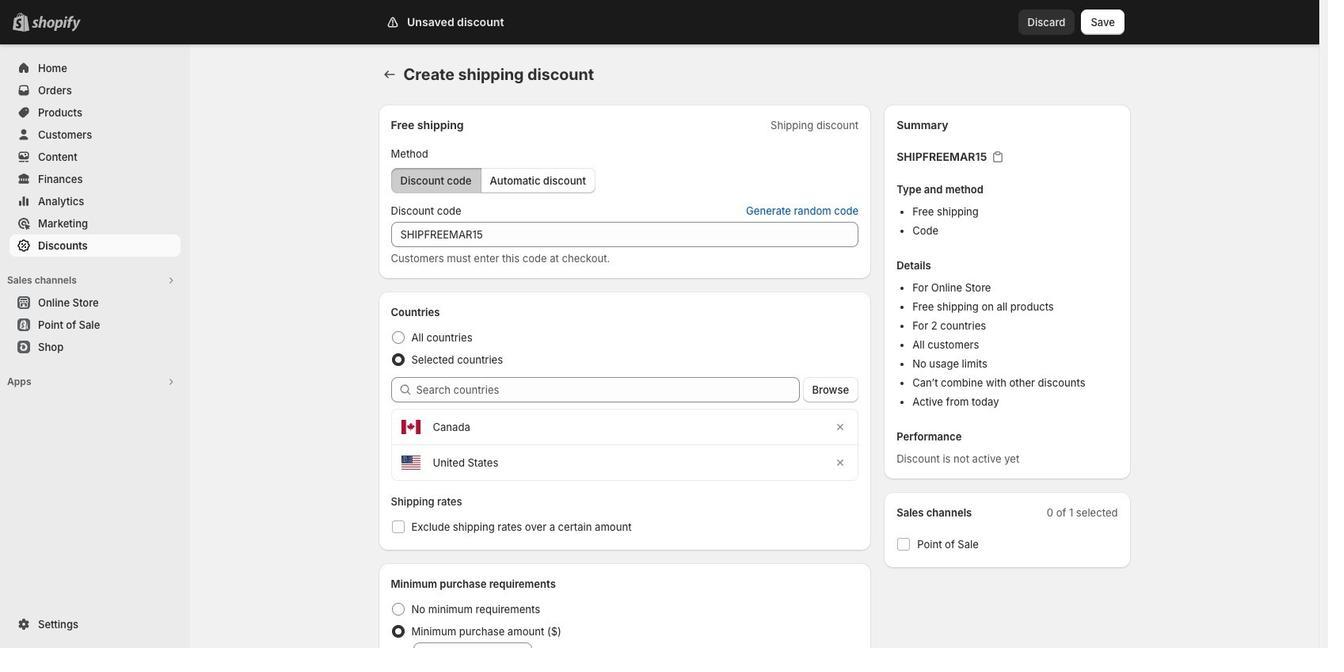 Task type: locate. For each thing, give the bounding box(es) containing it.
None text field
[[391, 222, 859, 247]]



Task type: describe. For each thing, give the bounding box(es) containing it.
shopify image
[[32, 16, 81, 32]]

0.00 text field
[[434, 643, 532, 648]]

Search countries text field
[[416, 377, 800, 403]]



Task type: vqa. For each thing, say whether or not it's contained in the screenshot.
Text Field
yes



